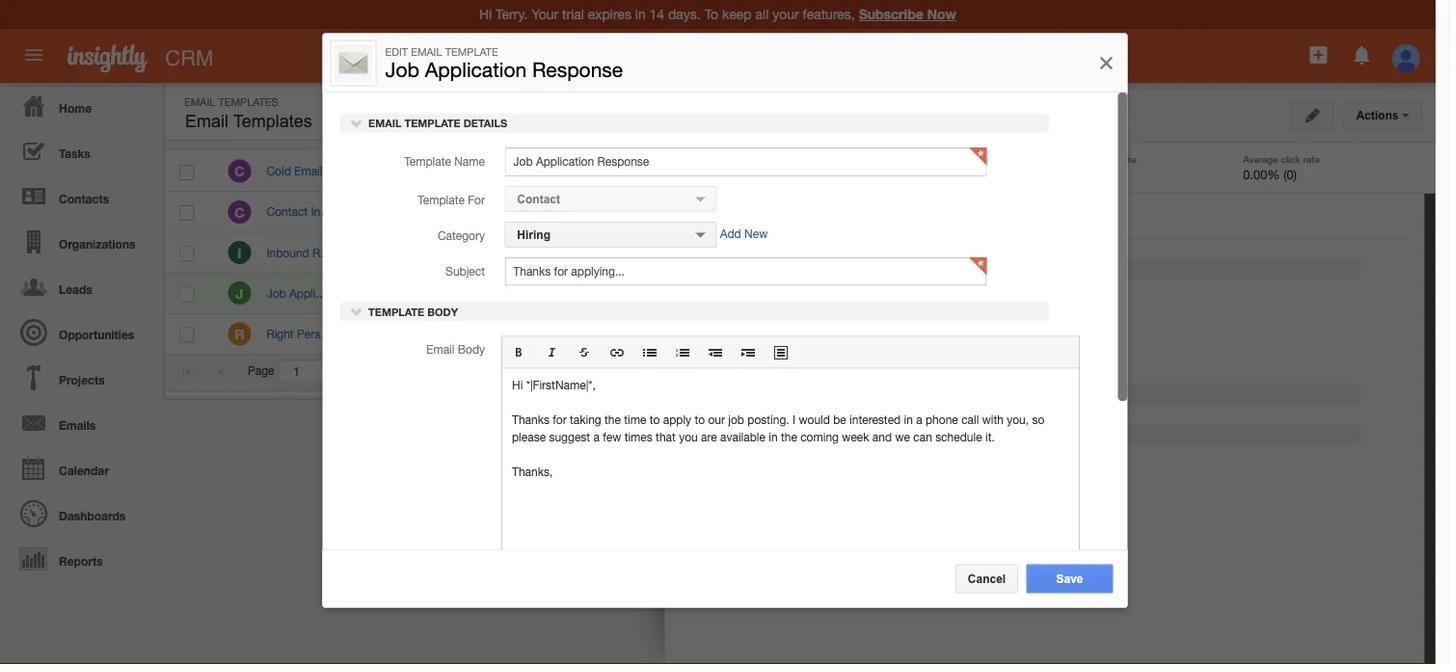 Task type: vqa. For each thing, say whether or not it's contained in the screenshot.
R "Contact" cell
yes



Task type: describe. For each thing, give the bounding box(es) containing it.
subject inside row
[[362, 124, 404, 138]]

body for email body
[[457, 343, 485, 356]]

1 vertical spatial templates
[[233, 111, 312, 131]]

job up name text field
[[734, 107, 768, 131]]

thanks for connecting link
[[362, 205, 478, 219]]

1 horizontal spatial template for
[[766, 313, 833, 327]]

(0)
[[1284, 167, 1297, 182]]

email template categories
[[1154, 175, 1317, 187]]

template inside edit email template job application response
[[445, 46, 498, 58]]

to left connect?
[[456, 164, 466, 178]]

contact info link
[[267, 205, 340, 219]]

home
[[59, 101, 92, 115]]

job up contact
[[853, 292, 873, 305]]

details inside job application response dialog
[[463, 117, 507, 129]]

all link
[[499, 41, 557, 76]]

terry turtle for point
[[458, 327, 515, 341]]

general
[[558, 206, 597, 219]]

leads link
[[5, 264, 154, 310]]

thanks for taking the time to apply to our job posting. i would be interested in a phone call with you, so please suggest a few times that you are available in the coming week and we can schedule it.
[[512, 413, 1048, 444]]

save
[[1057, 572, 1084, 585]]

crm
[[165, 45, 214, 70]]

sales for i
[[558, 247, 585, 259]]

Name text field
[[504, 147, 987, 176]]

person
[[297, 327, 334, 341]]

email inside c row
[[294, 164, 323, 178]]

contact cell for i
[[684, 233, 779, 274]]

2 vertical spatial category
[[786, 334, 833, 348]]

open
[[1096, 153, 1117, 164]]

hiring button
[[504, 221, 717, 248]]

email templates button
[[180, 107, 317, 136]]

cell down rate
[[779, 192, 924, 233]]

the inside r row
[[471, 327, 487, 341]]

notifications image
[[1351, 43, 1374, 67]]

refresh list image
[[934, 104, 952, 117]]

contact cell for c
[[684, 192, 779, 233]]

organizations
[[59, 237, 136, 251]]

calendar
[[59, 464, 109, 477]]

23 for j
[[982, 287, 994, 300]]

16- for i
[[939, 246, 956, 259]]

*|firstname|*,
[[526, 378, 596, 392]]

nov- for i
[[956, 246, 982, 259]]

time inside thanks for taking the time to apply to our job posting. i would be interested in a phone call with you, so please suggest a few times that you are available in the coming week and we can schedule it.
[[624, 413, 646, 427]]

3:07 for i
[[998, 246, 1020, 259]]

to left our
[[694, 413, 705, 427]]

right person
[[267, 327, 334, 341]]

1 vertical spatial in
[[769, 430, 778, 444]]

pm for i
[[1023, 246, 1041, 259]]

row group containing c
[[165, 151, 1141, 355]]

16-nov-23 3:07 pm cell for j
[[924, 274, 1093, 314]]

navigation containing home
[[0, 83, 154, 582]]

close image
[[1097, 52, 1116, 75]]

average for average click rate 0.00% (0)
[[1244, 153, 1279, 164]]

application inside edit email template job application response
[[425, 57, 527, 81]]

api
[[525, 454, 543, 468]]

average click rate 0.00% (0)
[[1244, 153, 1320, 182]]

subscribe now link
[[859, 6, 957, 22]]

with
[[982, 413, 1004, 427]]

add
[[720, 226, 741, 240]]

subject inside job application response dialog
[[445, 264, 485, 277]]

c for cold email
[[235, 164, 245, 179]]

average for average open rate
[[1058, 153, 1093, 164]]

i link
[[228, 241, 251, 264]]

thanks for thanks for taking the time to apply to our job posting. i would be interested in a phone call with you, so please suggest a few times that you are available in the coming week and we can schedule it.
[[512, 413, 549, 427]]

thanks for connecting
[[362, 205, 478, 219]]

sales cell for c
[[539, 151, 684, 192]]

open rate
[[793, 124, 851, 138]]

nov- for j
[[956, 287, 982, 300]]

rate for average open rate
[[1120, 153, 1137, 164]]

blog link
[[482, 454, 506, 468]]

row containing name
[[165, 113, 1140, 149]]

contact for c
[[699, 205, 740, 219]]

we
[[895, 430, 910, 444]]

are
[[701, 430, 717, 444]]

new inside job application response dialog
[[744, 226, 768, 240]]

terry turtle inside 'j' row
[[458, 287, 515, 300]]

data processing addendum
[[1040, 454, 1185, 468]]

date
[[985, 124, 1011, 138]]

average open rate
[[1058, 153, 1137, 164]]

inbound response link
[[267, 246, 374, 259]]

contact for i
[[699, 246, 740, 259]]

email template image
[[683, 94, 721, 132]]

terry turtle link for point
[[458, 327, 515, 341]]

to inside r row
[[457, 327, 468, 341]]

thanks for thanks for connecting
[[362, 205, 400, 219]]

23 for c
[[982, 164, 994, 178]]

job inside edit email template job application response
[[385, 57, 419, 81]]

right
[[267, 327, 294, 341]]

lead
[[699, 164, 724, 178]]

general cell
[[539, 192, 684, 233]]

23 for r
[[982, 327, 994, 341]]

2 0 from the left
[[872, 167, 879, 182]]

can you point me to the right person?
[[362, 327, 559, 341]]

j
[[236, 286, 243, 302]]

16-nov-23 3:07 pm cell for r
[[924, 314, 1093, 355]]

you for c
[[380, 164, 399, 178]]

c for contact info
[[235, 204, 245, 220]]

email template details
[[365, 117, 507, 129]]

schedule
[[935, 430, 982, 444]]

for for taking
[[552, 413, 566, 427]]

sales cell for r
[[539, 314, 684, 355]]

cell left j
[[165, 274, 213, 314]]

sales cell for i
[[539, 233, 684, 274]]

terry turtle inside i row
[[458, 246, 515, 259]]

phone
[[925, 413, 958, 427]]

of
[[1073, 364, 1083, 378]]

hiring cell
[[539, 274, 684, 314]]

cell down date
[[924, 192, 1093, 233]]

emails inside navigation
[[59, 419, 96, 432]]

week
[[842, 430, 869, 444]]

connecting
[[420, 205, 478, 219]]

name inside row
[[266, 124, 299, 138]]

1 horizontal spatial emails link
[[1077, 96, 1166, 125]]

details inside details link
[[697, 213, 736, 227]]

terry for have
[[458, 164, 483, 178]]

calendar link
[[5, 446, 154, 491]]

j row
[[165, 274, 1141, 314]]

taking
[[570, 413, 601, 427]]

2 horizontal spatial name
[[803, 292, 833, 305]]

cancel button
[[956, 565, 1019, 594]]

template name inside job application response dialog
[[404, 154, 485, 167]]

email inside edit email template job application response
[[411, 46, 442, 58]]

additional
[[714, 429, 779, 441]]

sales link
[[1168, 227, 1213, 243]]

contact button
[[504, 186, 717, 212]]

hiring for hiring button
[[517, 228, 550, 241]]

items
[[1096, 364, 1124, 378]]

connect?
[[469, 164, 518, 178]]

apply
[[663, 413, 691, 427]]

cell up thanks for applying...
[[779, 274, 924, 314]]

contact info
[[267, 205, 331, 219]]

categories
[[1249, 175, 1317, 187]]

api link
[[525, 454, 543, 468]]

do you have time to connect? link
[[362, 164, 518, 178]]

information
[[782, 429, 857, 441]]

16-nov-23 3:07 pm for j
[[939, 287, 1041, 300]]

do
[[362, 164, 377, 178]]

turtle for do you have time to connect?
[[486, 164, 515, 178]]

1
[[1046, 364, 1052, 378]]

contact for r
[[699, 327, 740, 341]]

contact
[[857, 314, 910, 328]]

have
[[402, 164, 427, 178]]

chevron down image for email template details
[[350, 116, 363, 129]]

j link
[[228, 282, 251, 305]]

home link
[[5, 83, 154, 128]]

h
[[1157, 253, 1165, 266]]

terry turtle for have
[[458, 164, 515, 178]]

now
[[928, 6, 957, 22]]

organizations link
[[5, 219, 154, 264]]

1 horizontal spatial for
[[816, 313, 833, 327]]

0.00%
[[1244, 167, 1281, 182]]

2 vertical spatial subject
[[794, 356, 833, 369]]

record permissions image
[[978, 107, 995, 131]]

please
[[512, 430, 546, 444]]

do you have time to connect?
[[362, 164, 518, 178]]

contacts
[[59, 192, 109, 205]]

can you point me to the right person? link
[[362, 327, 559, 341]]

to up that
[[649, 413, 660, 427]]

sales for c
[[558, 165, 585, 178]]

can
[[362, 327, 383, 341]]

subscribe
[[859, 6, 924, 22]]

1 horizontal spatial template name
[[753, 292, 833, 305]]

point
[[409, 327, 435, 341]]

and
[[872, 430, 892, 444]]

page
[[248, 364, 274, 378]]



Task type: locate. For each thing, give the bounding box(es) containing it.
0 vertical spatial for
[[403, 205, 417, 219]]

0% for r
[[798, 328, 815, 341]]

terry turtle link down owner
[[458, 164, 515, 178]]

sales up the 'hiring' link
[[1182, 229, 1209, 241]]

terry turtle for connecting
[[458, 205, 515, 219]]

chevron down image down job application response link
[[350, 305, 363, 318]]

1 16-nov-23 3:07 pm from the top
[[939, 164, 1041, 178]]

job application response link
[[267, 287, 412, 300]]

category up contact button
[[553, 124, 603, 138]]

0 vertical spatial chevron down image
[[350, 116, 363, 129]]

0 horizontal spatial for
[[403, 205, 417, 219]]

3:07 for c
[[998, 164, 1020, 178]]

Subject text field
[[504, 257, 987, 286]]

in up the we
[[904, 413, 913, 427]]

dashboards link
[[5, 491, 154, 536]]

0 vertical spatial template name
[[404, 154, 485, 167]]

0 vertical spatial in
[[904, 413, 913, 427]]

2 0% cell from the top
[[779, 233, 924, 274]]

2 contact cell from the top
[[684, 233, 779, 274]]

3 0% cell from the top
[[779, 314, 924, 355]]

rate inside 'average click rate 0.00% (0)'
[[1304, 153, 1320, 164]]

1 horizontal spatial name
[[454, 154, 485, 167]]

for inside row group
[[403, 205, 417, 219]]

contact for j
[[699, 287, 740, 300]]

body for template body
[[427, 306, 458, 318]]

0 vertical spatial the
[[471, 327, 487, 341]]

contact inside i row
[[699, 246, 740, 259]]

1 vertical spatial template name
[[753, 292, 833, 305]]

application inside job application response dialog
[[501, 336, 1080, 563]]

4 turtle from the top
[[486, 287, 515, 300]]

1 rate from the left
[[1120, 153, 1137, 164]]

3 turtle from the top
[[486, 246, 515, 259]]

pm inside i row
[[1023, 246, 1041, 259]]

hiring down connect?
[[517, 228, 550, 241]]

template name down email template details
[[404, 154, 485, 167]]

3:07
[[998, 164, 1020, 178], [998, 246, 1020, 259], [998, 287, 1020, 300], [998, 327, 1020, 341]]

2 nov- from the top
[[956, 246, 982, 259]]

projects
[[59, 373, 105, 387]]

i up additional information
[[792, 413, 795, 427]]

0 horizontal spatial a
[[593, 430, 599, 444]]

0 horizontal spatial 5
[[1063, 364, 1069, 378]]

terry for connecting
[[458, 205, 483, 219]]

right person link
[[267, 327, 343, 341]]

pm
[[1023, 164, 1041, 178], [1023, 246, 1041, 259], [1023, 287, 1041, 300], [1023, 327, 1041, 341]]

opportunities
[[59, 328, 134, 341]]

thanks down do at the left top
[[362, 205, 400, 219]]

nov- inside i row
[[956, 246, 982, 259]]

2 23 from the top
[[982, 246, 994, 259]]

toolbar inside job application response dialog
[[502, 337, 1079, 369]]

3 pm from the top
[[1023, 287, 1041, 300]]

for for connecting
[[403, 205, 417, 219]]

0 vertical spatial sales cell
[[539, 151, 684, 192]]

edit
[[385, 46, 408, 58]]

0 vertical spatial details
[[463, 117, 507, 129]]

16-nov-23 3:07 pm
[[939, 164, 1041, 178], [939, 246, 1041, 259], [939, 287, 1041, 300], [939, 327, 1041, 341]]

0 horizontal spatial i
[[238, 245, 242, 261]]

owner
[[457, 124, 494, 138]]

0% cell for i
[[779, 233, 924, 274]]

sales inside i row
[[558, 247, 585, 259]]

emails up calendar link
[[59, 419, 96, 432]]

2 16- from the top
[[939, 246, 956, 259]]

subject down connecting on the left of the page
[[445, 264, 485, 277]]

cold
[[267, 164, 291, 178]]

5 right of
[[1086, 364, 1092, 378]]

in down posting.
[[769, 430, 778, 444]]

0 vertical spatial 0% cell
[[779, 151, 924, 192]]

details up connect?
[[463, 117, 507, 129]]

average inside 'average click rate 0.00% (0)'
[[1244, 153, 1279, 164]]

1 horizontal spatial for
[[552, 413, 566, 427]]

sales up *|firstname|*,
[[558, 328, 585, 341]]

nov- for c
[[956, 164, 982, 178]]

4 3:07 from the top
[[998, 327, 1020, 341]]

details link
[[686, 208, 747, 235]]

for down connect?
[[468, 193, 485, 206]]

1 vertical spatial chevron down image
[[350, 305, 363, 318]]

contact cell for r
[[684, 314, 779, 355]]

inbound response
[[267, 246, 364, 259]]

c up "i" link
[[235, 204, 245, 220]]

the left right
[[471, 327, 487, 341]]

1 c from the top
[[235, 164, 245, 179]]

3 terry turtle link from the top
[[458, 246, 515, 259]]

0% cell for c
[[779, 151, 924, 192]]

sales for r
[[558, 328, 585, 341]]

lead cell
[[684, 151, 779, 192]]

0 horizontal spatial subject
[[362, 124, 404, 138]]

3:07 for j
[[998, 287, 1020, 300]]

pm for r
[[1023, 327, 1041, 341]]

0 horizontal spatial 0
[[686, 167, 693, 182]]

23 inside i row
[[982, 246, 994, 259]]

terry inside r row
[[458, 327, 483, 341]]

0 horizontal spatial in
[[769, 430, 778, 444]]

2 0% from the top
[[798, 247, 815, 259]]

applying...
[[911, 356, 964, 369]]

16-nov-23 3:07 pm cell for c
[[924, 151, 1093, 192]]

0 vertical spatial thanks
[[362, 205, 400, 219]]

emails down close icon
[[1113, 104, 1153, 117]]

c link up "i" link
[[228, 200, 251, 224]]

16-nov-23 3:07 pm inside i row
[[939, 246, 1041, 259]]

job application response inside 'j' row
[[267, 287, 403, 300]]

0% cell
[[779, 151, 924, 192], [779, 233, 924, 274], [779, 314, 924, 355]]

4 16- from the top
[[939, 327, 956, 341]]

r row
[[165, 314, 1141, 355]]

3 16-nov-23 3:07 pm cell from the top
[[924, 274, 1093, 314]]

1 horizontal spatial the
[[604, 413, 621, 427]]

response inside 'j' row
[[351, 287, 403, 300]]

0% inside r row
[[798, 328, 815, 341]]

terry turtle up email body
[[458, 327, 515, 341]]

0 vertical spatial category
[[553, 124, 603, 138]]

be
[[833, 413, 846, 427]]

3 16- from the top
[[939, 287, 956, 300]]

1 vertical spatial 0%
[[798, 247, 815, 259]]

terry turtle down owner
[[458, 164, 515, 178]]

you right can
[[387, 327, 405, 341]]

1 vertical spatial template for
[[766, 313, 833, 327]]

0 horizontal spatial name
[[266, 124, 299, 138]]

a up the 'can'
[[916, 413, 922, 427]]

response inside i row
[[313, 246, 364, 259]]

job right the j link
[[267, 287, 286, 300]]

2 vertical spatial name
[[803, 292, 833, 305]]

times
[[624, 430, 652, 444]]

edit email template job application response
[[385, 46, 623, 81]]

new
[[1244, 104, 1268, 117], [744, 226, 768, 240]]

template
[[445, 46, 498, 58], [1305, 104, 1355, 117], [404, 117, 460, 129], [697, 124, 748, 138], [404, 154, 451, 167], [1190, 175, 1246, 187], [417, 193, 464, 206], [753, 292, 800, 305], [368, 306, 424, 318], [766, 313, 813, 327]]

to
[[456, 164, 466, 178], [457, 327, 468, 341], [649, 413, 660, 427], [694, 413, 705, 427]]

1 chevron down image from the top
[[350, 116, 363, 129]]

response
[[532, 57, 623, 81], [881, 107, 972, 131], [313, 246, 364, 259], [351, 287, 403, 300], [937, 292, 989, 305]]

email templates email templates
[[184, 95, 312, 131]]

2 c from the top
[[235, 204, 245, 220]]

16-nov-23 3:07 pm inside r row
[[939, 327, 1041, 341]]

0% cell down rate
[[779, 151, 924, 192]]

terry up can you point me to the right person?
[[458, 287, 483, 300]]

16-nov-23 3:07 pm cell
[[924, 151, 1093, 192], [924, 233, 1093, 274], [924, 274, 1093, 314], [924, 314, 1093, 355]]

c link for contact info
[[228, 200, 251, 224]]

0% cell up contact
[[779, 233, 924, 274]]

cold email
[[267, 164, 323, 178]]

1 vertical spatial subject
[[445, 264, 485, 277]]

1 terry turtle link from the top
[[458, 164, 515, 178]]

3 sales cell from the top
[[539, 314, 684, 355]]

time up times
[[624, 413, 646, 427]]

template body
[[365, 306, 458, 318]]

body up me
[[427, 306, 458, 318]]

1 horizontal spatial rate
[[1304, 153, 1320, 164]]

1 vertical spatial emails
[[59, 419, 96, 432]]

turtle inside i row
[[486, 246, 515, 259]]

5 terry turtle from the top
[[458, 327, 515, 341]]

1 vertical spatial a
[[593, 430, 599, 444]]

3 terry turtle from the top
[[458, 246, 515, 259]]

1 average from the left
[[1058, 153, 1093, 164]]

c link left cold
[[228, 160, 251, 183]]

data
[[1040, 454, 1064, 468]]

thanks down contact
[[853, 356, 891, 369]]

turtle inside r row
[[486, 327, 515, 341]]

1 5 from the left
[[1063, 364, 1069, 378]]

1 horizontal spatial in
[[904, 413, 913, 427]]

0 vertical spatial c
[[235, 164, 245, 179]]

1 vertical spatial thanks
[[853, 356, 891, 369]]

1 vertical spatial time
[[624, 413, 646, 427]]

sales cell down general
[[539, 233, 684, 274]]

opportunities link
[[5, 310, 154, 355]]

terry down connecting on the left of the page
[[458, 246, 483, 259]]

1 horizontal spatial a
[[916, 413, 922, 427]]

for left applying...
[[894, 356, 908, 369]]

subject up would
[[794, 356, 833, 369]]

1 turtle from the top
[[486, 164, 515, 178]]

None checkbox
[[180, 287, 194, 302], [180, 328, 194, 343], [180, 287, 194, 302], [180, 328, 194, 343]]

name down subject text field
[[803, 292, 833, 305]]

emails link down projects
[[5, 400, 154, 446]]

cell down thanks for connecting
[[347, 233, 443, 274]]

3 3:07 from the top
[[998, 287, 1020, 300]]

0 horizontal spatial template for
[[417, 193, 485, 206]]

terry turtle down connect?
[[458, 205, 515, 219]]

1 horizontal spatial thanks
[[512, 413, 549, 427]]

terry turtle link down connect?
[[458, 205, 515, 219]]

0 vertical spatial for
[[468, 193, 485, 206]]

1 0 from the left
[[686, 167, 693, 182]]

click
[[1281, 153, 1301, 164]]

i inside row
[[238, 245, 242, 261]]

terry turtle up right
[[458, 287, 515, 300]]

application
[[501, 336, 1080, 563]]

1 horizontal spatial details
[[697, 213, 736, 227]]

0 vertical spatial c link
[[228, 160, 251, 183]]

additional information
[[711, 429, 857, 441]]

terry turtle inside r row
[[458, 327, 515, 341]]

2 horizontal spatial subject
[[794, 356, 833, 369]]

1 horizontal spatial average
[[1244, 153, 1279, 164]]

for left connecting on the left of the page
[[403, 205, 417, 219]]

2 5 from the left
[[1086, 364, 1092, 378]]

job application response
[[734, 107, 972, 131], [267, 287, 403, 300], [853, 292, 989, 305]]

Search all data.... text field
[[557, 40, 937, 75]]

16- for r
[[939, 327, 956, 341]]

3:07 for r
[[998, 327, 1020, 341]]

template name down subject text field
[[753, 292, 833, 305]]

terry turtle link up right
[[458, 287, 515, 300]]

you inside r row
[[387, 327, 405, 341]]

for
[[403, 205, 417, 219], [894, 356, 908, 369], [552, 413, 566, 427]]

show sidebar image
[[1186, 104, 1200, 118]]

category up would
[[786, 334, 833, 348]]

1 c row from the top
[[165, 151, 1141, 192]]

2 vertical spatial the
[[781, 430, 797, 444]]

3:07 inside i row
[[998, 246, 1020, 259]]

0 vertical spatial i
[[238, 245, 242, 261]]

1 vertical spatial the
[[604, 413, 621, 427]]

emails link down close icon
[[1077, 96, 1166, 125]]

job application response dialog
[[323, 33, 1128, 665]]

job up email template details
[[385, 57, 419, 81]]

0% inside i row
[[798, 247, 815, 259]]

c row
[[165, 151, 1141, 192], [165, 192, 1141, 233]]

4 16-nov-23 3:07 pm cell from the top
[[924, 314, 1093, 355]]

5 terry from the top
[[458, 327, 483, 341]]

1 - 5 of 5 items
[[1046, 364, 1124, 378]]

c link for cold email
[[228, 160, 251, 183]]

2 pm from the top
[[1023, 246, 1041, 259]]

average up 0.00%
[[1244, 153, 1279, 164]]

2 vertical spatial you
[[679, 430, 698, 444]]

0 vertical spatial you
[[380, 164, 399, 178]]

nov- inside r row
[[956, 327, 982, 341]]

0 vertical spatial template for
[[417, 193, 485, 206]]

thanks up please
[[512, 413, 549, 427]]

terry turtle link down connecting on the left of the page
[[458, 246, 515, 259]]

0 vertical spatial subject
[[362, 124, 404, 138]]

template for down do you have time to connect?
[[417, 193, 485, 206]]

2 terry turtle link from the top
[[458, 205, 515, 219]]

2 horizontal spatial the
[[781, 430, 797, 444]]

terry down connect?
[[458, 205, 483, 219]]

0% cell up thanks for applying...
[[779, 314, 924, 355]]

1 horizontal spatial emails
[[1113, 104, 1153, 117]]

4 pm from the top
[[1023, 327, 1041, 341]]

2 vertical spatial sales cell
[[539, 314, 684, 355]]

2 c row from the top
[[165, 192, 1141, 233]]

1 horizontal spatial i
[[792, 413, 795, 427]]

the up few
[[604, 413, 621, 427]]

terry inside 'j' row
[[458, 287, 483, 300]]

16- for j
[[939, 287, 956, 300]]

subject
[[362, 124, 404, 138], [445, 264, 485, 277], [794, 356, 833, 369]]

5 turtle from the top
[[486, 327, 515, 341]]

-
[[1055, 364, 1060, 378]]

contact cell for j
[[684, 274, 779, 314]]

Search this list... text field
[[695, 96, 912, 125]]

new up 'average click rate 0.00% (0)'
[[1244, 104, 1268, 117]]

new email template link
[[1232, 96, 1368, 125]]

for inside thanks for taking the time to apply to our job posting. i would be interested in a phone call with you, so please suggest a few times that you are available in the coming week and we can schedule it.
[[552, 413, 566, 427]]

sales down general
[[558, 247, 585, 259]]

application
[[425, 57, 527, 81], [774, 107, 875, 131], [289, 287, 347, 300], [876, 292, 934, 305]]

16-nov-23 3:07 pm cell for i
[[924, 233, 1093, 274]]

for up suggest
[[552, 413, 566, 427]]

hiring down sales link
[[1182, 254, 1212, 266]]

suggest
[[549, 430, 590, 444]]

1 23 from the top
[[982, 164, 994, 178]]

contact cell
[[684, 192, 779, 233], [684, 233, 779, 274], [684, 274, 779, 314], [684, 314, 779, 355]]

1 16-nov-23 3:07 pm cell from the top
[[924, 151, 1093, 192]]

thanks for applying...
[[853, 356, 964, 369]]

new email template
[[1244, 104, 1355, 117]]

hiring for the 'hiring' link
[[1182, 254, 1212, 266]]

0 horizontal spatial for
[[468, 193, 485, 206]]

2 average from the left
[[1244, 153, 1279, 164]]

3 nov- from the top
[[956, 287, 982, 300]]

4 nov- from the top
[[956, 327, 982, 341]]

new right add
[[744, 226, 768, 240]]

1 nov- from the top
[[956, 164, 982, 178]]

1 horizontal spatial time
[[624, 413, 646, 427]]

nov- inside 'j' row
[[956, 287, 982, 300]]

0 horizontal spatial the
[[471, 327, 487, 341]]

23 for i
[[982, 246, 994, 259]]

chevron down image up do at the left top
[[350, 116, 363, 129]]

you right do at the left top
[[380, 164, 399, 178]]

2 terry from the top
[[458, 205, 483, 219]]

5 right -
[[1063, 364, 1069, 378]]

1 vertical spatial c link
[[228, 200, 251, 224]]

for inside job application response dialog
[[468, 193, 485, 206]]

0 horizontal spatial average
[[1058, 153, 1093, 164]]

terry turtle link up email body
[[458, 327, 515, 341]]

4 terry turtle link from the top
[[458, 287, 515, 300]]

for for applying...
[[894, 356, 908, 369]]

1 horizontal spatial subject
[[445, 264, 485, 277]]

pm inside r row
[[1023, 327, 1041, 341]]

job inside 'j' row
[[267, 287, 286, 300]]

2 sales cell from the top
[[539, 233, 684, 274]]

hiring up person?
[[558, 288, 588, 300]]

template type
[[697, 124, 776, 138]]

1 vertical spatial name
[[454, 154, 485, 167]]

1 vertical spatial details
[[697, 213, 736, 227]]

terry inside i row
[[458, 246, 483, 259]]

me
[[438, 327, 454, 341]]

16-nov-23 3:07 pm for r
[[939, 327, 1041, 341]]

coming
[[800, 430, 839, 444]]

hiring inside cell
[[558, 288, 588, 300]]

0 vertical spatial time
[[430, 164, 453, 178]]

toolbar
[[502, 337, 1079, 369]]

1 horizontal spatial category
[[553, 124, 603, 138]]

for left contact
[[816, 313, 833, 327]]

open
[[793, 124, 822, 138]]

0 horizontal spatial time
[[430, 164, 453, 178]]

3 terry from the top
[[458, 246, 483, 259]]

you down apply
[[679, 430, 698, 444]]

4 terry turtle from the top
[[458, 287, 515, 300]]

navigation
[[0, 83, 154, 582]]

name up cold
[[266, 124, 299, 138]]

terry up email body
[[458, 327, 483, 341]]

4 contact cell from the top
[[684, 314, 779, 355]]

you for r
[[387, 327, 405, 341]]

available
[[720, 430, 765, 444]]

1 0% cell from the top
[[779, 151, 924, 192]]

terry turtle link for have
[[458, 164, 515, 178]]

contact inside r row
[[699, 327, 740, 341]]

0 vertical spatial 0%
[[798, 165, 815, 178]]

template inside row
[[697, 124, 748, 138]]

rate for average click rate 0.00% (0)
[[1304, 153, 1320, 164]]

4 16-nov-23 3:07 pm from the top
[[939, 327, 1041, 341]]

1 vertical spatial emails link
[[5, 400, 154, 446]]

terry down owner
[[458, 164, 483, 178]]

terry turtle link for connecting
[[458, 205, 515, 219]]

0 horizontal spatial category
[[437, 228, 485, 242]]

created date
[[938, 124, 1011, 138]]

16-
[[939, 164, 956, 178], [939, 246, 956, 259], [939, 287, 956, 300], [939, 327, 956, 341]]

cell up can
[[347, 274, 443, 314]]

hiring inside button
[[517, 228, 550, 241]]

0 vertical spatial new
[[1244, 104, 1268, 117]]

body down can you point me to the right person?
[[457, 343, 485, 356]]

2 vertical spatial for
[[552, 413, 566, 427]]

rate right 'click'
[[1304, 153, 1320, 164]]

1 c link from the top
[[228, 160, 251, 183]]

1 contact cell from the top
[[684, 192, 779, 233]]

application containing hi *|firstname|*,
[[501, 336, 1080, 563]]

nov- for r
[[956, 327, 982, 341]]

turtle for can you point me to the right person?
[[486, 327, 515, 341]]

chevron down image
[[350, 116, 363, 129], [350, 305, 363, 318]]

sales
[[558, 165, 585, 178], [1182, 229, 1209, 241], [558, 247, 585, 259], [558, 328, 585, 341]]

i row
[[165, 233, 1141, 274]]

terry for point
[[458, 327, 483, 341]]

response inside edit email template job application response
[[532, 57, 623, 81]]

0 horizontal spatial emails link
[[5, 400, 154, 446]]

rate
[[826, 124, 851, 138]]

name down owner
[[454, 154, 485, 167]]

1 terry from the top
[[458, 164, 483, 178]]

1 pm from the top
[[1023, 164, 1041, 178]]

1 horizontal spatial 5
[[1086, 364, 1092, 378]]

2 horizontal spatial thanks
[[853, 356, 891, 369]]

rate right the open
[[1120, 153, 1137, 164]]

category down connecting on the left of the page
[[437, 228, 485, 242]]

posting.
[[747, 413, 789, 427]]

2 c link from the top
[[228, 200, 251, 224]]

3 23 from the top
[[982, 287, 994, 300]]

1 horizontal spatial new
[[1244, 104, 1268, 117]]

terry turtle down connecting on the left of the page
[[458, 246, 515, 259]]

template for inside job application response dialog
[[417, 193, 485, 206]]

cold email link
[[267, 164, 332, 178]]

cancel
[[968, 572, 1006, 585]]

3 16-nov-23 3:07 pm from the top
[[939, 287, 1041, 300]]

2 16-nov-23 3:07 pm from the top
[[939, 246, 1041, 259]]

time
[[430, 164, 453, 178], [624, 413, 646, 427]]

category inside row
[[553, 124, 603, 138]]

subscribe now
[[859, 6, 957, 22]]

3 contact cell from the top
[[684, 274, 779, 314]]

1 vertical spatial sales cell
[[539, 233, 684, 274]]

2 3:07 from the top
[[998, 246, 1020, 259]]

the
[[471, 327, 487, 341], [604, 413, 621, 427], [781, 430, 797, 444]]

16-nov-23 3:07 pm for i
[[939, 246, 1041, 259]]

pm inside 'j' row
[[1023, 287, 1041, 300]]

sales inside r row
[[558, 328, 585, 341]]

1 sales cell from the top
[[539, 151, 684, 192]]

i up the j link
[[238, 245, 242, 261]]

16- for c
[[939, 164, 956, 178]]

pm for c
[[1023, 164, 1041, 178]]

interested
[[849, 413, 901, 427]]

details down lead
[[697, 213, 736, 227]]

name inside job application response dialog
[[454, 154, 485, 167]]

1 vertical spatial for
[[816, 313, 833, 327]]

info
[[311, 205, 331, 219]]

contact
[[517, 192, 560, 205], [267, 205, 308, 219], [699, 205, 740, 219], [699, 246, 740, 259], [699, 287, 740, 300], [699, 327, 740, 341]]

job
[[728, 413, 744, 427]]

5 terry turtle link from the top
[[458, 327, 515, 341]]

c left cold
[[235, 164, 245, 179]]

all
[[518, 51, 533, 65]]

blog
[[482, 454, 506, 468]]

hiring down contact
[[853, 334, 883, 348]]

1 terry turtle from the top
[[458, 164, 515, 178]]

cell
[[779, 192, 924, 233], [924, 192, 1093, 233], [347, 233, 443, 274], [165, 274, 213, 314], [347, 274, 443, 314], [779, 274, 924, 314]]

1 vertical spatial 0% cell
[[779, 233, 924, 274]]

turtle for thanks for connecting
[[486, 205, 515, 219]]

2 rate from the left
[[1304, 153, 1320, 164]]

23 inside 'j' row
[[982, 287, 994, 300]]

2 vertical spatial thanks
[[512, 413, 549, 427]]

0% for c
[[798, 165, 815, 178]]

a left few
[[593, 430, 599, 444]]

tasks link
[[5, 128, 154, 174]]

r
[[235, 326, 245, 342]]

1 16- from the top
[[939, 164, 956, 178]]

contact inside 'j' row
[[699, 287, 740, 300]]

None checkbox
[[179, 123, 194, 138], [180, 165, 194, 180], [180, 206, 194, 221], [180, 246, 194, 262], [179, 123, 194, 138], [180, 165, 194, 180], [180, 206, 194, 221], [180, 246, 194, 262]]

data processing addendum link
[[1040, 454, 1185, 468]]

0 horizontal spatial emails
[[59, 419, 96, 432]]

2 horizontal spatial category
[[786, 334, 833, 348]]

person?
[[517, 327, 559, 341]]

1 vertical spatial for
[[894, 356, 908, 369]]

16- inside i row
[[939, 246, 956, 259]]

our
[[708, 413, 725, 427]]

2 turtle from the top
[[486, 205, 515, 219]]

actions button
[[1344, 101, 1423, 130]]

16-nov-23 3:07 pm inside 'j' row
[[939, 287, 1041, 300]]

thanks inside thanks for taking the time to apply to our job posting. i would be interested in a phone call with you, so please suggest a few times that you are available in the coming week and we can schedule it.
[[512, 413, 549, 427]]

email
[[411, 46, 442, 58], [184, 95, 215, 108], [1271, 104, 1302, 117], [185, 111, 229, 131], [368, 117, 401, 129], [294, 164, 323, 178], [1154, 175, 1187, 187], [426, 343, 454, 356]]

time right have
[[430, 164, 453, 178]]

application inside 'j' row
[[289, 287, 347, 300]]

sales cell up general
[[539, 151, 684, 192]]

contact inside button
[[517, 192, 560, 205]]

turtle inside 'j' row
[[486, 287, 515, 300]]

sales cell
[[539, 151, 684, 192], [539, 233, 684, 274], [539, 314, 684, 355]]

4 23 from the top
[[982, 327, 994, 341]]

0 vertical spatial name
[[266, 124, 299, 138]]

to right me
[[457, 327, 468, 341]]

16-nov-23 3:07 pm for c
[[939, 164, 1041, 178]]

1 0% from the top
[[798, 165, 815, 178]]

3:07 inside r row
[[998, 327, 1020, 341]]

2 chevron down image from the top
[[350, 305, 363, 318]]

0 horizontal spatial new
[[744, 226, 768, 240]]

0 vertical spatial templates
[[218, 95, 278, 108]]

average left the open
[[1058, 153, 1093, 164]]

chevron down image for template body
[[350, 305, 363, 318]]

3:07 inside 'j' row
[[998, 287, 1020, 300]]

1 3:07 from the top
[[998, 164, 1020, 178]]

0 horizontal spatial rate
[[1120, 153, 1137, 164]]

template for down subject text field
[[766, 313, 833, 327]]

category inside job application response dialog
[[437, 228, 485, 242]]

thanks for thanks for applying...
[[853, 356, 891, 369]]

4 terry from the top
[[458, 287, 483, 300]]

i inside thanks for taking the time to apply to our job posting. i would be interested in a phone call with you, so please suggest a few times that you are available in the coming week and we can schedule it.
[[792, 413, 795, 427]]

sales up general
[[558, 165, 585, 178]]

0 horizontal spatial thanks
[[362, 205, 400, 219]]

0 vertical spatial a
[[916, 413, 922, 427]]

sales cell up *|firstname|*,
[[539, 314, 684, 355]]

dashboards
[[59, 509, 126, 523]]

hiring for hiring cell
[[558, 288, 588, 300]]

subject up do at the left top
[[362, 124, 404, 138]]

0 vertical spatial emails link
[[1077, 96, 1166, 125]]

3 0% from the top
[[798, 328, 815, 341]]

16- inside 'j' row
[[939, 287, 956, 300]]

0% for i
[[798, 247, 815, 259]]

0% cell for r
[[779, 314, 924, 355]]

you inside thanks for taking the time to apply to our job posting. i would be interested in a phone call with you, so please suggest a few times that you are available in the coming week and we can schedule it.
[[679, 430, 698, 444]]

2 16-nov-23 3:07 pm cell from the top
[[924, 233, 1093, 274]]

0 vertical spatial emails
[[1113, 104, 1153, 117]]

1 vertical spatial body
[[457, 343, 485, 356]]

hi *|firstname|*,
[[512, 378, 596, 392]]

0 vertical spatial body
[[427, 306, 458, 318]]

row
[[165, 113, 1140, 149]]

row group
[[165, 151, 1141, 355]]

add new
[[720, 226, 768, 240]]

the down posting.
[[781, 430, 797, 444]]

2 vertical spatial 0%
[[798, 328, 815, 341]]

16- inside r row
[[939, 327, 956, 341]]

2 terry turtle from the top
[[458, 205, 515, 219]]

right
[[490, 327, 514, 341]]

1 vertical spatial you
[[387, 327, 405, 341]]

pm for j
[[1023, 287, 1041, 300]]

23 inside r row
[[982, 327, 994, 341]]



